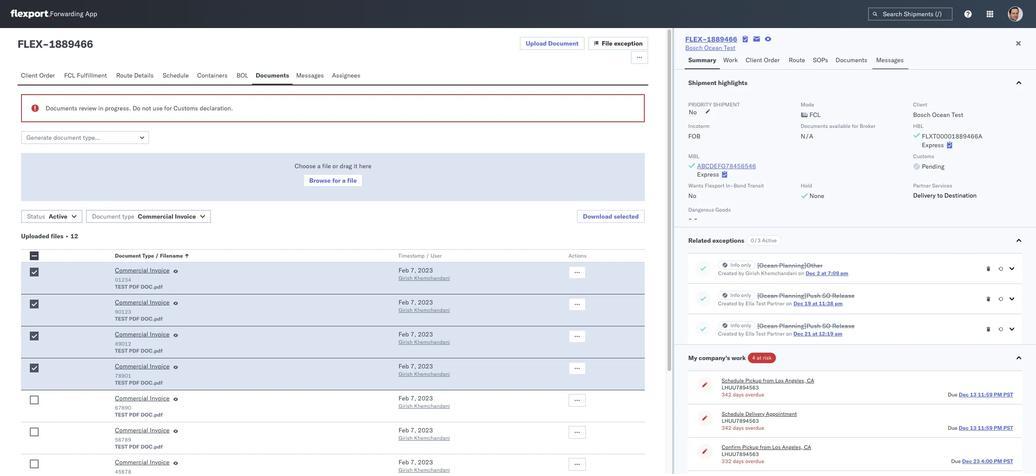 Task type: describe. For each thing, give the bounding box(es) containing it.
2023 for 67890
[[418, 395, 433, 403]]

342 days overdue for delivery
[[722, 425, 764, 431]]

confirm pickup from los angeles, ca lhuu7894563
[[722, 444, 811, 458]]

timestamp / user button
[[397, 251, 551, 260]]

commercial invoice link for 90123
[[115, 298, 170, 309]]

test pdf doc.pdf for 56789
[[115, 444, 163, 450]]

commercial for 67890
[[115, 395, 148, 403]]

forwarding app link
[[11, 10, 97, 18]]

test pdf doc.pdf for 01234
[[115, 284, 163, 290]]

0 vertical spatial pm
[[840, 270, 848, 277]]

0 vertical spatial bosch
[[685, 44, 703, 52]]

67890
[[115, 405, 131, 411]]

created for created by ella test partner on dec 21 at 12:19 am
[[718, 331, 737, 337]]

invoice for 90123
[[150, 299, 170, 307]]

by for created by ella test partner on dec 21 at 12:19 am
[[739, 331, 744, 337]]

fcl fulfillment
[[64, 71, 107, 79]]

planning]push for 19
[[779, 292, 821, 300]]

download selected button
[[577, 210, 645, 223]]

drag
[[340, 162, 352, 170]]

progress.
[[105, 104, 131, 112]]

so for 11:38
[[822, 292, 831, 300]]

khemchandani for 90123
[[414, 307, 450, 314]]

partner services delivery to destination
[[913, 182, 977, 200]]

express for mbl
[[697, 171, 719, 179]]

dangerous goods - -
[[688, 206, 731, 223]]

invoice for 67890
[[150, 395, 170, 403]]

schedule delivery appointment button
[[722, 411, 797, 418]]

test for created by ella test partner on dec 21 at 12:19 am
[[756, 331, 766, 337]]

documents for documents review in progress. do not use for customs declaration.
[[46, 104, 77, 112]]

timestamp
[[398, 253, 425, 259]]

at right 21 in the bottom right of the page
[[812, 331, 818, 337]]

girish for 78901
[[398, 371, 413, 378]]

bosch inside client bosch ocean test incoterm fob
[[913, 111, 931, 119]]

feb for 89012
[[398, 331, 409, 339]]

wants
[[688, 182, 703, 189]]

browse
[[309, 177, 331, 185]]

partner inside the partner services delivery to destination
[[913, 182, 931, 189]]

document type / filename
[[115, 253, 183, 259]]

flex-1889466
[[685, 35, 737, 43]]

doc.pdf for 67890
[[141, 412, 163, 418]]

order for the left client order button
[[39, 71, 55, 79]]

file exception
[[602, 39, 643, 47]]

commercial right type
[[138, 213, 173, 221]]

filename
[[160, 253, 183, 259]]

doc.pdf for 56789
[[141, 444, 163, 450]]

7 feb 7, 2023 girish khemchandani from the top
[[398, 459, 450, 474]]

feb for 78901
[[398, 363, 409, 371]]

Generate document type... text field
[[21, 131, 149, 144]]

0 horizontal spatial a
[[317, 162, 321, 170]]

4 at risk
[[752, 355, 772, 361]]

sops button
[[810, 52, 832, 69]]

1 horizontal spatial -
[[688, 215, 692, 223]]

pst for schedule delivery appointment lhuu7894563
[[1003, 425, 1013, 431]]

7, for 89012
[[410, 331, 416, 339]]

appointment
[[766, 411, 797, 417]]

0 vertical spatial on
[[798, 270, 804, 277]]

in
[[98, 104, 103, 112]]

0 horizontal spatial for
[[164, 104, 172, 112]]

fob
[[688, 132, 700, 140]]

am
[[835, 331, 842, 337]]

pdf for 89012
[[129, 348, 139, 354]]

route details button
[[113, 68, 159, 85]]

7 7, from the top
[[410, 459, 416, 467]]

schedule pickup from los angeles, ca lhuu7894563
[[722, 377, 814, 391]]

status active
[[27, 213, 67, 221]]

1 horizontal spatial documents button
[[832, 52, 873, 69]]

abcdefg78456546
[[697, 162, 756, 170]]

commercial down 56789
[[115, 459, 148, 467]]

commercial invoice for 01234
[[115, 267, 170, 275]]

abcdefg78456546 button
[[697, 162, 756, 170]]

commercial for 01234
[[115, 267, 148, 275]]

11:59 for schedule delivery appointment lhuu7894563
[[978, 425, 993, 431]]

at right 19
[[812, 300, 818, 307]]

0 horizontal spatial customs
[[173, 104, 198, 112]]

info for created by girish khemchandani on dec 2 at 7:09 pm
[[731, 262, 740, 268]]

0 horizontal spatial file
[[322, 162, 331, 170]]

7, for 67890
[[410, 395, 416, 403]]

timestamp / user
[[398, 253, 442, 259]]

release for pm
[[832, 292, 855, 300]]

1 vertical spatial pm
[[835, 300, 843, 307]]

1 vertical spatial client order
[[21, 71, 55, 79]]

upload document
[[526, 39, 579, 47]]

pst for schedule pickup from los angeles, ca lhuu7894563
[[1003, 392, 1013, 398]]

girish for 90123
[[398, 307, 413, 314]]

uploaded
[[21, 232, 49, 240]]

priority shipment
[[688, 101, 740, 108]]

1 horizontal spatial client order button
[[742, 52, 785, 69]]

shipment
[[713, 101, 740, 108]]

from for 332 days overdue
[[760, 444, 771, 451]]

dec 21 at 12:19 am button
[[793, 331, 842, 337]]

ca for schedule pickup from los angeles, ca
[[807, 377, 814, 384]]

commercial for 89012
[[115, 331, 148, 339]]

overdue for confirm pickup from los angeles, ca lhuu7894563
[[745, 458, 764, 465]]

client inside client bosch ocean test incoterm fob
[[913, 101, 927, 108]]

planning]push for 21
[[779, 322, 821, 330]]

route for route
[[789, 56, 805, 64]]

2 horizontal spatial -
[[694, 215, 698, 223]]

invoice for 56789
[[150, 427, 170, 435]]

1 horizontal spatial customs
[[913, 153, 934, 160]]

n/a
[[801, 132, 813, 140]]

dec 2 at 7:09 pm button
[[806, 270, 848, 277]]

only for created by ella test partner on dec 19 at 11:38 pm
[[741, 292, 751, 299]]

days for confirm pickup from los angeles, ca lhuu7894563
[[733, 458, 744, 465]]

0 horizontal spatial messages
[[296, 71, 324, 79]]

actions
[[569, 253, 587, 259]]

do
[[133, 104, 140, 112]]

test for 89012
[[115, 348, 128, 354]]

created for created by ella test partner on dec 19 at 11:38 pm
[[718, 300, 737, 307]]

4
[[752, 355, 755, 361]]

0 horizontal spatial 1889466
[[49, 37, 93, 50]]

schedule for schedule
[[163, 71, 189, 79]]

pdf for 78901
[[129, 380, 139, 386]]

2023 for 90123
[[418, 299, 433, 307]]

shipment highlights button
[[674, 70, 1036, 96]]

1 horizontal spatial messages
[[876, 56, 904, 64]]

21
[[805, 331, 811, 337]]

332 days overdue
[[722, 458, 764, 465]]

confirm
[[722, 444, 741, 451]]

at right 4
[[757, 355, 761, 361]]

invoice for 78901
[[150, 363, 170, 371]]

0 horizontal spatial client order button
[[18, 68, 61, 85]]

pm for schedule pickup from los angeles, ca lhuu7894563
[[994, 392, 1002, 398]]

pdf for 56789
[[129, 444, 139, 450]]

commercial invoice for 90123
[[115, 299, 170, 307]]

summary button
[[685, 52, 720, 69]]

feb 7, 2023 girish khemchandani for 67890
[[398, 395, 450, 410]]

priority
[[688, 101, 712, 108]]

test for 90123
[[115, 316, 128, 322]]

flexport
[[705, 182, 724, 189]]

invoice for 89012
[[150, 331, 170, 339]]

browse for a file button
[[303, 174, 363, 187]]

90123
[[115, 309, 131, 315]]

selected
[[614, 213, 639, 221]]

uploaded files ∙ 12
[[21, 232, 78, 240]]

due dec 23 4:00 pm pst
[[951, 458, 1013, 465]]

2023 for 56789
[[418, 427, 433, 435]]

overdue for schedule pickup from los angeles, ca lhuu7894563
[[745, 392, 764, 398]]

test for 56789
[[115, 444, 128, 450]]

related exceptions
[[688, 237, 744, 245]]

7 commercial invoice link from the top
[[115, 458, 170, 469]]

dangerous
[[688, 206, 714, 213]]

0 vertical spatial no
[[689, 108, 697, 116]]

created by girish khemchandani on dec 2 at 7:09 pm
[[718, 270, 848, 277]]

assignees
[[332, 71, 360, 79]]

upload
[[526, 39, 547, 47]]

info for created by ella test partner on dec 19 at 11:38 pm
[[731, 292, 740, 299]]

7 2023 from the top
[[418, 459, 433, 467]]

78901
[[115, 373, 131, 379]]

test for created by ella test partner on dec 19 at 11:38 pm
[[756, 300, 766, 307]]

choose
[[295, 162, 316, 170]]

schedule delivery appointment lhuu7894563
[[722, 411, 797, 424]]

commercial invoice for 67890
[[115, 395, 170, 403]]

partner for dec 21 at 12:19 am
[[767, 331, 785, 337]]

documents available for broker n/a
[[801, 123, 876, 140]]

lhuu7894563 for schedule
[[722, 385, 759, 391]]

0 horizontal spatial -
[[43, 37, 49, 50]]

invoice for 01234
[[150, 267, 170, 275]]

doc.pdf for 01234
[[141, 284, 163, 290]]

due dec 13 11:59 pm pst for schedule pickup from los angeles, ca lhuu7894563
[[948, 392, 1013, 398]]

due for schedule delivery appointment lhuu7894563
[[948, 425, 958, 431]]

2
[[817, 270, 820, 277]]

lhuu7894563 inside schedule delivery appointment lhuu7894563
[[722, 418, 759, 424]]

created for created by girish khemchandani on dec 2 at 7:09 pm
[[718, 270, 737, 277]]

route for route details
[[116, 71, 132, 79]]

test for 78901
[[115, 380, 128, 386]]

7 commercial invoice from the top
[[115, 459, 170, 467]]

for inside documents available for broker n/a
[[852, 123, 858, 129]]

app
[[85, 10, 97, 18]]

info for created by ella test partner on dec 21 at 12:19 am
[[731, 322, 740, 329]]

0 horizontal spatial documents button
[[252, 68, 293, 85]]

01234
[[115, 277, 131, 283]]

company's
[[699, 354, 730, 362]]

forwarding
[[50, 10, 83, 18]]

work
[[732, 354, 746, 362]]

dec 13 11:59 pm pst button for schedule pickup from los angeles, ca lhuu7894563
[[959, 392, 1013, 398]]

type
[[142, 253, 154, 259]]

upload document button
[[520, 37, 585, 50]]

work button
[[720, 52, 742, 69]]

goods
[[715, 206, 731, 213]]

from for 342 days overdue
[[763, 377, 774, 384]]

1 horizontal spatial messages button
[[873, 52, 908, 69]]

on for dec 19 at 11:38 pm
[[786, 300, 792, 307]]

∙
[[65, 232, 69, 240]]

feb 7, 2023 girish khemchandani for 78901
[[398, 363, 450, 378]]



Task type: locate. For each thing, give the bounding box(es) containing it.
1 vertical spatial ca
[[804, 444, 811, 451]]

1 / from the left
[[155, 253, 159, 259]]

client order button down flex
[[18, 68, 61, 85]]

only for created by ella test partner on dec 21 at 12:19 am
[[741, 322, 751, 329]]

feb 7, 2023 girish khemchandani for 56789
[[398, 427, 450, 442]]

schedule inside schedule delivery appointment lhuu7894563
[[722, 411, 744, 417]]

None checkbox
[[30, 364, 39, 373], [30, 428, 39, 437], [30, 364, 39, 373], [30, 428, 39, 437]]

flexport. image
[[11, 10, 50, 18]]

2 vertical spatial schedule
[[722, 411, 744, 417]]

4 2023 from the top
[[418, 363, 433, 371]]

0 vertical spatial [ocean planning]push so release
[[757, 292, 855, 300]]

342 for schedule delivery appointment lhuu7894563
[[722, 425, 732, 431]]

0 vertical spatial client order
[[746, 56, 780, 64]]

0 horizontal spatial client order
[[21, 71, 55, 79]]

1 pst from the top
[[1003, 392, 1013, 398]]

3 commercial invoice from the top
[[115, 331, 170, 339]]

1 horizontal spatial express
[[922, 141, 944, 149]]

highlights
[[718, 79, 748, 87]]

customs right use
[[173, 104, 198, 112]]

release up "11:38"
[[832, 292, 855, 300]]

2 days from the top
[[733, 425, 744, 431]]

2 commercial invoice from the top
[[115, 299, 170, 307]]

fulfillment
[[77, 71, 107, 79]]

no inside wants flexport in-bond transit no
[[688, 192, 696, 200]]

2 vertical spatial created
[[718, 331, 737, 337]]

6 test pdf doc.pdf from the top
[[115, 444, 163, 450]]

0 horizontal spatial client
[[21, 71, 38, 79]]

schedule right details
[[163, 71, 189, 79]]

lhuu7894563 inside schedule pickup from los angeles, ca lhuu7894563
[[722, 385, 759, 391]]

here
[[359, 162, 371, 170]]

13 for schedule delivery appointment lhuu7894563
[[970, 425, 977, 431]]

pickup down 4
[[745, 377, 762, 384]]

ella for created by ella test partner on dec 21 at 12:19 am
[[745, 331, 754, 337]]

by for created by girish khemchandani on dec 2 at 7:09 pm
[[739, 270, 744, 277]]

test up 4 at risk
[[756, 331, 766, 337]]

partner for dec 19 at 11:38 pm
[[767, 300, 785, 307]]

use
[[153, 104, 163, 112]]

1 test from the top
[[115, 284, 128, 290]]

2 vertical spatial pst
[[1003, 458, 1013, 465]]

documents left review
[[46, 104, 77, 112]]

0 vertical spatial 342
[[722, 392, 732, 398]]

6 commercial invoice from the top
[[115, 427, 170, 435]]

0 horizontal spatial route
[[116, 71, 132, 79]]

0 vertical spatial due
[[948, 392, 958, 398]]

feb for 90123
[[398, 299, 409, 307]]

ca
[[807, 377, 814, 384], [804, 444, 811, 451]]

customs up pending
[[913, 153, 934, 160]]

lhuu7894563 down work at the bottom right of the page
[[722, 385, 759, 391]]

days up 'schedule delivery appointment' button
[[733, 392, 744, 398]]

1 vertical spatial file
[[347, 177, 357, 185]]

so for 12:19
[[822, 322, 831, 330]]

1 13 from the top
[[970, 392, 977, 398]]

for right use
[[164, 104, 172, 112]]

0 vertical spatial fcl
[[64, 71, 75, 79]]

dec 23 4:00 pm pst button
[[962, 458, 1013, 465]]

schedule down work at the bottom right of the page
[[722, 377, 744, 384]]

1 vertical spatial a
[[342, 177, 346, 185]]

angeles, down appointment
[[782, 444, 803, 451]]

11:59
[[978, 392, 993, 398], [978, 425, 993, 431]]

2 info from the top
[[731, 292, 740, 299]]

partner left the services
[[913, 182, 931, 189]]

[ocean planning]push so release for 19
[[757, 292, 855, 300]]

pdf for 90123
[[129, 316, 139, 322]]

0 vertical spatial lhuu7894563
[[722, 385, 759, 391]]

7, for 56789
[[410, 427, 416, 435]]

schedule pickup from los angeles, ca button
[[722, 377, 814, 385]]

delivery
[[913, 192, 936, 200], [745, 411, 765, 417]]

document
[[548, 39, 579, 47], [92, 213, 121, 221], [115, 253, 141, 259]]

23
[[973, 458, 980, 465]]

5 pdf from the top
[[129, 412, 139, 418]]

2023
[[418, 267, 433, 275], [418, 299, 433, 307], [418, 331, 433, 339], [418, 363, 433, 371], [418, 395, 433, 403], [418, 427, 433, 435], [418, 459, 433, 467]]

commercial invoice link for 89012
[[115, 330, 170, 341]]

download
[[583, 213, 612, 221]]

due dec 13 11:59 pm pst for schedule delivery appointment lhuu7894563
[[948, 425, 1013, 431]]

delivery inside schedule delivery appointment lhuu7894563
[[745, 411, 765, 417]]

3 pdf from the top
[[129, 348, 139, 354]]

route
[[789, 56, 805, 64], [116, 71, 132, 79]]

only down 0/3
[[741, 262, 751, 268]]

los inside confirm pickup from los angeles, ca lhuu7894563
[[772, 444, 781, 451]]

/ left user
[[426, 253, 429, 259]]

test up work
[[724, 44, 735, 52]]

0 vertical spatial days
[[733, 392, 744, 398]]

incoterm
[[688, 123, 710, 129]]

0 horizontal spatial messages button
[[293, 68, 328, 85]]

3 [ocean from the top
[[757, 322, 778, 330]]

bond
[[734, 182, 746, 189]]

work
[[723, 56, 738, 64]]

0 vertical spatial so
[[822, 292, 831, 300]]

info only for created by ella test partner on dec 19 at 11:38 pm
[[731, 292, 751, 299]]

2 7, from the top
[[410, 299, 416, 307]]

a inside button
[[342, 177, 346, 185]]

pdf for 67890
[[129, 412, 139, 418]]

shipment highlights
[[688, 79, 748, 87]]

342 up confirm
[[722, 425, 732, 431]]

bol
[[237, 71, 248, 79]]

6 7, from the top
[[410, 427, 416, 435]]

3 info only from the top
[[731, 322, 751, 329]]

documents for the left documents button
[[256, 71, 289, 79]]

[ocean planning]push so release for 21
[[757, 322, 855, 330]]

customs
[[173, 104, 198, 112], [913, 153, 934, 160]]

2 vertical spatial partner
[[767, 331, 785, 337]]

1 vertical spatial express
[[697, 171, 719, 179]]

schedule for schedule delivery appointment lhuu7894563
[[722, 411, 744, 417]]

1 due dec 13 11:59 pm pst from the top
[[948, 392, 1013, 398]]

2 vertical spatial only
[[741, 322, 751, 329]]

girish for 67890
[[398, 403, 413, 410]]

0 vertical spatial created
[[718, 270, 737, 277]]

commercial invoice for 56789
[[115, 427, 170, 435]]

2 overdue from the top
[[745, 425, 764, 431]]

dec 13 11:59 pm pst button for schedule delivery appointment lhuu7894563
[[959, 425, 1013, 431]]

0 vertical spatial ocean
[[704, 44, 722, 52]]

confirm pickup from los angeles, ca button
[[722, 444, 811, 451]]

pickup inside confirm pickup from los angeles, ca lhuu7894563
[[742, 444, 759, 451]]

1 vertical spatial info
[[731, 292, 740, 299]]

delivery left to
[[913, 192, 936, 200]]

flex
[[18, 37, 43, 50]]

1 test pdf doc.pdf from the top
[[115, 284, 163, 290]]

1 vertical spatial angeles,
[[782, 444, 803, 451]]

0 vertical spatial 13
[[970, 392, 977, 398]]

6 doc.pdf from the top
[[141, 444, 163, 450]]

express for hbl
[[922, 141, 944, 149]]

girish for 01234
[[398, 275, 413, 282]]

2 feb 7, 2023 girish khemchandani from the top
[[398, 299, 450, 314]]

1 vertical spatial planning]push
[[779, 322, 821, 330]]

angeles, inside confirm pickup from los angeles, ca lhuu7894563
[[782, 444, 803, 451]]

los
[[775, 377, 784, 384], [772, 444, 781, 451]]

bosch up hbl
[[913, 111, 931, 119]]

1 pdf from the top
[[129, 284, 139, 290]]

0 vertical spatial [ocean
[[757, 262, 778, 270]]

0 vertical spatial dec 13 11:59 pm pst button
[[959, 392, 1013, 398]]

1 vertical spatial 342 days overdue
[[722, 425, 764, 431]]

/ right type
[[155, 253, 159, 259]]

pdf down 89012
[[129, 348, 139, 354]]

2 release from the top
[[832, 322, 855, 330]]

2 by from the top
[[739, 300, 744, 307]]

overdue down schedule pickup from los angeles, ca lhuu7894563
[[745, 392, 764, 398]]

order
[[764, 56, 780, 64], [39, 71, 55, 79]]

status
[[27, 213, 45, 221]]

7, for 01234
[[410, 267, 416, 275]]

info only
[[731, 262, 751, 268], [731, 292, 751, 299], [731, 322, 751, 329]]

1 vertical spatial los
[[772, 444, 781, 451]]

0 vertical spatial only
[[741, 262, 751, 268]]

for inside button
[[332, 177, 341, 185]]

available
[[829, 123, 851, 129]]

1 commercial invoice from the top
[[115, 267, 170, 275]]

1 horizontal spatial 1889466
[[707, 35, 737, 43]]

3 overdue from the top
[[745, 458, 764, 465]]

commercial invoice link down 56789
[[115, 458, 170, 469]]

from inside schedule pickup from los angeles, ca lhuu7894563
[[763, 377, 774, 384]]

4 test pdf doc.pdf from the top
[[115, 380, 163, 386]]

only for created by girish khemchandani on dec 2 at 7:09 pm
[[741, 262, 751, 268]]

fcl for fcl
[[810, 111, 821, 119]]

1 horizontal spatial client
[[746, 56, 762, 64]]

on left 21 in the bottom right of the page
[[786, 331, 792, 337]]

0 vertical spatial a
[[317, 162, 321, 170]]

2 feb from the top
[[398, 299, 409, 307]]

3 commercial invoice link from the top
[[115, 330, 170, 341]]

2 so from the top
[[822, 322, 831, 330]]

commercial invoice down type
[[115, 267, 170, 275]]

messages button left assignees
[[293, 68, 328, 85]]

0 vertical spatial client
[[746, 56, 762, 64]]

transit
[[748, 182, 764, 189]]

exceptions
[[712, 237, 744, 245]]

1 dec 13 11:59 pm pst button from the top
[[959, 392, 1013, 398]]

5 test pdf doc.pdf from the top
[[115, 412, 163, 418]]

commercial up 90123
[[115, 299, 148, 307]]

3 only from the top
[[741, 322, 751, 329]]

feb 7, 2023 girish khemchandani for 90123
[[398, 299, 450, 314]]

1 feb 7, 2023 girish khemchandani from the top
[[398, 267, 450, 282]]

1 created from the top
[[718, 270, 737, 277]]

2 created from the top
[[718, 300, 737, 307]]

client order right work 'button'
[[746, 56, 780, 64]]

only
[[741, 262, 751, 268], [741, 292, 751, 299], [741, 322, 751, 329]]

no down priority
[[689, 108, 697, 116]]

0 horizontal spatial bosch
[[685, 44, 703, 52]]

created by ella test partner on dec 21 at 12:19 am
[[718, 331, 842, 337]]

bosch down flex- on the top of the page
[[685, 44, 703, 52]]

2 due dec 13 11:59 pm pst from the top
[[948, 425, 1013, 431]]

a down drag
[[342, 177, 346, 185]]

at right 2
[[821, 270, 826, 277]]

messages up the shipment highlights button
[[876, 56, 904, 64]]

1 vertical spatial only
[[741, 292, 751, 299]]

created by ella test partner on dec 19 at 11:38 pm
[[718, 300, 843, 307]]

1889466 up bosch ocean test
[[707, 35, 737, 43]]

1 overdue from the top
[[745, 392, 764, 398]]

los for 332 days overdue
[[772, 444, 781, 451]]

1 vertical spatial pm
[[994, 425, 1002, 431]]

2 test pdf doc.pdf from the top
[[115, 316, 163, 322]]

1 vertical spatial customs
[[913, 153, 934, 160]]

related
[[688, 237, 711, 245]]

doc.pdf for 89012
[[141, 348, 163, 354]]

partner up created by ella test partner on dec 21 at 12:19 am
[[767, 300, 785, 307]]

-
[[43, 37, 49, 50], [688, 215, 692, 223], [694, 215, 698, 223]]

client for the left client order button
[[21, 71, 38, 79]]

1 vertical spatial due
[[948, 425, 958, 431]]

test pdf doc.pdf down 90123
[[115, 316, 163, 322]]

commercial invoice link for 78901
[[115, 362, 170, 373]]

1 vertical spatial [ocean
[[757, 292, 778, 300]]

no
[[689, 108, 697, 116], [688, 192, 696, 200]]

3 test from the top
[[115, 348, 128, 354]]

assignees button
[[328, 68, 365, 85]]

on down 'planning]other'
[[798, 270, 804, 277]]

1 vertical spatial pst
[[1003, 425, 1013, 431]]

from down risk
[[763, 377, 774, 384]]

documents button right bol
[[252, 68, 293, 85]]

lhuu7894563 inside confirm pickup from los angeles, ca lhuu7894563
[[722, 451, 759, 458]]

7, for 90123
[[410, 299, 416, 307]]

my company's work
[[688, 354, 746, 362]]

1 info from the top
[[731, 262, 740, 268]]

2 vertical spatial on
[[786, 331, 792, 337]]

schedule inside schedule pickup from los angeles, ca lhuu7894563
[[722, 377, 744, 384]]

test pdf doc.pdf for 67890
[[115, 412, 163, 418]]

commercial up 01234
[[115, 267, 148, 275]]

7 feb from the top
[[398, 459, 409, 467]]

pm right 7:09
[[840, 270, 848, 277]]

[ocean planning]push so release up 19
[[757, 292, 855, 300]]

test pdf doc.pdf for 90123
[[115, 316, 163, 322]]

browse for a file
[[309, 177, 357, 185]]

lhuu7894563 up 332 days overdue
[[722, 451, 759, 458]]

by
[[739, 270, 744, 277], [739, 300, 744, 307], [739, 331, 744, 337]]

2 info only from the top
[[731, 292, 751, 299]]

3 test pdf doc.pdf from the top
[[115, 348, 163, 354]]

2 2023 from the top
[[418, 299, 433, 307]]

express up the flexport
[[697, 171, 719, 179]]

3 info from the top
[[731, 322, 740, 329]]

1 vertical spatial dec 13 11:59 pm pst button
[[959, 425, 1013, 431]]

1 planning]push from the top
[[779, 292, 821, 300]]

0 vertical spatial route
[[789, 56, 805, 64]]

route inside button
[[116, 71, 132, 79]]

11:59 for schedule pickup from los angeles, ca lhuu7894563
[[978, 392, 993, 398]]

summary
[[688, 56, 716, 64]]

route left sops
[[789, 56, 805, 64]]

[ocean up "created by girish khemchandani on dec 2 at 7:09 pm" at the right of page
[[757, 262, 778, 270]]

order down flex - 1889466
[[39, 71, 55, 79]]

[ocean up created by ella test partner on dec 21 at 12:19 am
[[757, 322, 778, 330]]

test up flxt00001889466a
[[952, 111, 963, 119]]

2 only from the top
[[741, 292, 751, 299]]

1 vertical spatial partner
[[767, 300, 785, 307]]

test down 56789
[[115, 444, 128, 450]]

3 doc.pdf from the top
[[141, 348, 163, 354]]

0 horizontal spatial active
[[49, 213, 67, 221]]

1 days from the top
[[733, 392, 744, 398]]

client for the right client order button
[[746, 56, 762, 64]]

download selected
[[583, 213, 639, 221]]

due
[[948, 392, 958, 398], [948, 425, 958, 431], [951, 458, 961, 465]]

file left or
[[322, 162, 331, 170]]

pdf down 90123
[[129, 316, 139, 322]]

1 vertical spatial document
[[92, 213, 121, 221]]

1 feb from the top
[[398, 267, 409, 275]]

3 pm from the top
[[994, 458, 1002, 465]]

angeles, for schedule pickup from los angeles, ca lhuu7894563
[[785, 377, 806, 384]]

planning]other
[[779, 262, 823, 270]]

khemchandani for 78901
[[414, 371, 450, 378]]

[ocean up created by ella test partner on dec 19 at 11:38 pm
[[757, 292, 778, 300]]

file inside button
[[347, 177, 357, 185]]

0 horizontal spatial express
[[697, 171, 719, 179]]

0 horizontal spatial fcl
[[64, 71, 75, 79]]

commercial invoice link down type
[[115, 266, 170, 277]]

5 commercial invoice from the top
[[115, 395, 170, 403]]

test down 89012
[[115, 348, 128, 354]]

type
[[122, 213, 134, 221]]

2 pm from the top
[[994, 425, 1002, 431]]

documents button up the shipment highlights button
[[832, 52, 873, 69]]

1 vertical spatial release
[[832, 322, 855, 330]]

from inside confirm pickup from los angeles, ca lhuu7894563
[[760, 444, 771, 451]]

messages button up the shipment highlights button
[[873, 52, 908, 69]]

0 vertical spatial ella
[[745, 300, 754, 307]]

[ocean planning]push so release up 21 in the bottom right of the page
[[757, 322, 855, 330]]

4 test from the top
[[115, 380, 128, 386]]

commercial for 56789
[[115, 427, 148, 435]]

schedule up confirm
[[722, 411, 744, 417]]

client order down flex
[[21, 71, 55, 79]]

route inside button
[[789, 56, 805, 64]]

order left route button
[[764, 56, 780, 64]]

test down 01234
[[115, 284, 128, 290]]

3 7, from the top
[[410, 331, 416, 339]]

3 by from the top
[[739, 331, 744, 337]]

2023 for 78901
[[418, 363, 433, 371]]

release
[[832, 292, 855, 300], [832, 322, 855, 330]]

broker
[[860, 123, 876, 129]]

schedule button
[[159, 68, 194, 85]]

a
[[317, 162, 321, 170], [342, 177, 346, 185]]

2 vertical spatial by
[[739, 331, 744, 337]]

fcl inside button
[[64, 71, 75, 79]]

commercial invoice for 78901
[[115, 363, 170, 371]]

schedule for schedule pickup from los angeles, ca lhuu7894563
[[722, 377, 744, 384]]

lhuu7894563 up confirm
[[722, 418, 759, 424]]

commercial invoice link for 67890
[[115, 394, 170, 405]]

client order
[[746, 56, 780, 64], [21, 71, 55, 79]]

6 2023 from the top
[[418, 427, 433, 435]]

delivery inside the partner services delivery to destination
[[913, 192, 936, 200]]

days right 332
[[733, 458, 744, 465]]

angeles, inside schedule pickup from los angeles, ca lhuu7894563
[[785, 377, 806, 384]]

containers
[[197, 71, 228, 79]]

active right 0/3
[[762, 237, 777, 244]]

4 feb 7, 2023 girish khemchandani from the top
[[398, 363, 450, 378]]

angeles, up appointment
[[785, 377, 806, 384]]

feb for 01234
[[398, 267, 409, 275]]

1 horizontal spatial a
[[342, 177, 346, 185]]

documents inside documents available for broker n/a
[[801, 123, 828, 129]]

doc.pdf for 90123
[[141, 316, 163, 322]]

commercial invoice down 56789
[[115, 459, 170, 467]]

feb for 67890
[[398, 395, 409, 403]]

khemchandani for 56789
[[414, 435, 450, 442]]

2 test from the top
[[115, 316, 128, 322]]

los inside schedule pickup from los angeles, ca lhuu7894563
[[775, 377, 784, 384]]

documents up n/a
[[801, 123, 828, 129]]

route details
[[116, 71, 154, 79]]

0 vertical spatial pm
[[994, 392, 1002, 398]]

0 vertical spatial pickup
[[745, 377, 762, 384]]

1889466 down "forwarding app"
[[49, 37, 93, 50]]

ella up created by ella test partner on dec 21 at 12:19 am
[[745, 300, 754, 307]]

0 vertical spatial 11:59
[[978, 392, 993, 398]]

pm for confirm pickup from los angeles, ca lhuu7894563
[[994, 458, 1002, 465]]

pickup for confirm
[[742, 444, 759, 451]]

1 342 days overdue from the top
[[722, 392, 764, 398]]

days for schedule pickup from los angeles, ca lhuu7894563
[[733, 392, 744, 398]]

test pdf doc.pdf for 89012
[[115, 348, 163, 354]]

to
[[937, 192, 943, 200]]

documents right bol button
[[256, 71, 289, 79]]

4:00
[[981, 458, 993, 465]]

commercial invoice link down 01234
[[115, 298, 170, 309]]

3 pst from the top
[[1003, 458, 1013, 465]]

on
[[798, 270, 804, 277], [786, 300, 792, 307], [786, 331, 792, 337]]

6 feb from the top
[[398, 427, 409, 435]]

Search Shipments (/) text field
[[868, 7, 953, 21]]

0/3 active
[[751, 237, 777, 244]]

342 days overdue for pickup
[[722, 392, 764, 398]]

0 horizontal spatial /
[[155, 253, 159, 259]]

0 vertical spatial customs
[[173, 104, 198, 112]]

pst
[[1003, 392, 1013, 398], [1003, 425, 1013, 431], [1003, 458, 1013, 465]]

6 pdf from the top
[[129, 444, 139, 450]]

0 vertical spatial 342 days overdue
[[722, 392, 764, 398]]

6 feb 7, 2023 girish khemchandani from the top
[[398, 427, 450, 442]]

3 lhuu7894563 from the top
[[722, 451, 759, 458]]

fcl down mode
[[810, 111, 821, 119]]

5 feb 7, 2023 girish khemchandani from the top
[[398, 395, 450, 410]]

12
[[70, 232, 78, 240]]

destination
[[944, 192, 977, 200]]

1 342 from the top
[[722, 392, 732, 398]]

hbl
[[913, 123, 923, 129]]

client order button
[[742, 52, 785, 69], [18, 68, 61, 85]]

1 horizontal spatial /
[[426, 253, 429, 259]]

2 dec 13 11:59 pm pst button from the top
[[959, 425, 1013, 431]]

fcl for fcl fulfillment
[[64, 71, 75, 79]]

khemchandani for 67890
[[414, 403, 450, 410]]

containers button
[[194, 68, 233, 85]]

1 by from the top
[[739, 270, 744, 277]]

2 11:59 from the top
[[978, 425, 993, 431]]

file
[[322, 162, 331, 170], [347, 177, 357, 185]]

2 horizontal spatial for
[[852, 123, 858, 129]]

1 horizontal spatial client order
[[746, 56, 780, 64]]

1 lhuu7894563 from the top
[[722, 385, 759, 391]]

0 vertical spatial for
[[164, 104, 172, 112]]

test inside client bosch ocean test incoterm fob
[[952, 111, 963, 119]]

1 vertical spatial route
[[116, 71, 132, 79]]

dec 19 at 11:38 pm button
[[793, 300, 843, 307]]

feb 7, 2023 girish khemchandani for 01234
[[398, 267, 450, 282]]

flex-1889466 link
[[685, 35, 737, 43]]

1 vertical spatial client
[[21, 71, 38, 79]]

[ocean for dec 21 at 12:19 am
[[757, 322, 778, 330]]

commercial invoice up 90123
[[115, 299, 170, 307]]

1 pm from the top
[[994, 392, 1002, 398]]

5 2023 from the top
[[418, 395, 433, 403]]

1 vertical spatial delivery
[[745, 411, 765, 417]]

1 vertical spatial on
[[786, 300, 792, 307]]

documents up the shipment highlights button
[[836, 56, 867, 64]]

None checkbox
[[30, 252, 39, 261], [30, 268, 39, 277], [30, 300, 39, 309], [30, 332, 39, 341], [30, 396, 39, 405], [30, 460, 39, 469], [30, 252, 39, 261], [30, 268, 39, 277], [30, 300, 39, 309], [30, 332, 39, 341], [30, 396, 39, 405], [30, 460, 39, 469]]

/
[[155, 253, 159, 259], [426, 253, 429, 259]]

test pdf doc.pdf down 78901
[[115, 380, 163, 386]]

choose a file or drag it here
[[295, 162, 371, 170]]

only up created by ella test partner on dec 19 at 11:38 pm
[[741, 292, 751, 299]]

3 feb 7, 2023 girish khemchandani from the top
[[398, 331, 450, 346]]

2 doc.pdf from the top
[[141, 316, 163, 322]]

mode
[[801, 101, 814, 108]]

342 days overdue down schedule delivery appointment lhuu7894563
[[722, 425, 764, 431]]

1 vertical spatial [ocean planning]push so release
[[757, 322, 855, 330]]

342 down 'my company's work'
[[722, 392, 732, 398]]

2 vertical spatial info only
[[731, 322, 751, 329]]

5 7, from the top
[[410, 395, 416, 403]]

2 342 from the top
[[722, 425, 732, 431]]

0 vertical spatial document
[[548, 39, 579, 47]]

order for the right client order button
[[764, 56, 780, 64]]

pickup inside schedule pickup from los angeles, ca lhuu7894563
[[745, 377, 762, 384]]

0 vertical spatial los
[[775, 377, 784, 384]]

risk
[[763, 355, 772, 361]]

commercial up 56789
[[115, 427, 148, 435]]

khemchandani for 01234
[[414, 275, 450, 282]]

on for dec 21 at 12:19 am
[[786, 331, 792, 337]]

0/3
[[751, 237, 761, 244]]

2 vertical spatial lhuu7894563
[[722, 451, 759, 458]]

0 vertical spatial release
[[832, 292, 855, 300]]

1 vertical spatial by
[[739, 300, 744, 307]]

342 days overdue up 'schedule delivery appointment' button
[[722, 392, 764, 398]]

2 vertical spatial days
[[733, 458, 744, 465]]

not
[[142, 104, 151, 112]]

schedule inside button
[[163, 71, 189, 79]]

4 commercial invoice link from the top
[[115, 362, 170, 373]]

1 vertical spatial from
[[760, 444, 771, 451]]

days up confirm
[[733, 425, 744, 431]]

lhuu7894563 for confirm
[[722, 451, 759, 458]]

0 vertical spatial delivery
[[913, 192, 936, 200]]

2 pdf from the top
[[129, 316, 139, 322]]

1 2023 from the top
[[418, 267, 433, 275]]

0 vertical spatial angeles,
[[785, 377, 806, 384]]

on left 19
[[786, 300, 792, 307]]

1 so from the top
[[822, 292, 831, 300]]

0 vertical spatial partner
[[913, 182, 931, 189]]

express down flxt00001889466a
[[922, 141, 944, 149]]

test down 78901
[[115, 380, 128, 386]]

1 release from the top
[[832, 292, 855, 300]]

1 vertical spatial due dec 13 11:59 pm pst
[[948, 425, 1013, 431]]

2 13 from the top
[[970, 425, 977, 431]]

1 info only from the top
[[731, 262, 751, 268]]

client bosch ocean test incoterm fob
[[688, 101, 963, 140]]

ca inside confirm pickup from los angeles, ca lhuu7894563
[[804, 444, 811, 451]]

active for 0/3 active
[[762, 237, 777, 244]]

ocean inside client bosch ocean test incoterm fob
[[932, 111, 950, 119]]

commercial for 90123
[[115, 299, 148, 307]]

lhuu7894563
[[722, 385, 759, 391], [722, 418, 759, 424], [722, 451, 759, 458]]

pm right "11:38"
[[835, 300, 843, 307]]

feb
[[398, 267, 409, 275], [398, 299, 409, 307], [398, 331, 409, 339], [398, 363, 409, 371], [398, 395, 409, 403], [398, 427, 409, 435], [398, 459, 409, 467]]

so up 12:19
[[822, 322, 831, 330]]

khemchandani for 89012
[[414, 339, 450, 346]]

1 horizontal spatial bosch
[[913, 111, 931, 119]]

1 ella from the top
[[745, 300, 754, 307]]

2 ella from the top
[[745, 331, 754, 337]]

test up created by ella test partner on dec 21 at 12:19 am
[[756, 300, 766, 307]]

1 horizontal spatial active
[[762, 237, 777, 244]]

7:09
[[828, 270, 839, 277]]

11:38
[[819, 300, 833, 307]]

1 [ocean planning]push so release from the top
[[757, 292, 855, 300]]

1889466
[[707, 35, 737, 43], [49, 37, 93, 50]]

info only down exceptions
[[731, 262, 751, 268]]

or
[[333, 162, 338, 170]]

5 feb from the top
[[398, 395, 409, 403]]

test down 90123
[[115, 316, 128, 322]]

commercial invoice for 89012
[[115, 331, 170, 339]]

1 horizontal spatial delivery
[[913, 192, 936, 200]]

2 / from the left
[[426, 253, 429, 259]]

details
[[134, 71, 154, 79]]

ca inside schedule pickup from los angeles, ca lhuu7894563
[[807, 377, 814, 384]]

1 11:59 from the top
[[978, 392, 993, 398]]

pending
[[922, 163, 945, 171]]

info
[[731, 262, 740, 268], [731, 292, 740, 299], [731, 322, 740, 329]]

shipment
[[688, 79, 717, 87]]

342 for schedule pickup from los angeles, ca lhuu7894563
[[722, 392, 732, 398]]

2 commercial invoice link from the top
[[115, 298, 170, 309]]

ocean down flex-1889466 link
[[704, 44, 722, 52]]

1 only from the top
[[741, 262, 751, 268]]

a right "choose"
[[317, 162, 321, 170]]

1 vertical spatial pickup
[[742, 444, 759, 451]]

pdf down 78901
[[129, 380, 139, 386]]

6 test from the top
[[115, 444, 128, 450]]

test for client bosch ocean test incoterm fob
[[952, 111, 963, 119]]

pdf for 01234
[[129, 284, 139, 290]]

active up files
[[49, 213, 67, 221]]

[ocean planning]push so release
[[757, 292, 855, 300], [757, 322, 855, 330]]

1 vertical spatial ocean
[[932, 111, 950, 119]]

test pdf doc.pdf down 01234
[[115, 284, 163, 290]]

1 vertical spatial so
[[822, 322, 831, 330]]

1 vertical spatial ella
[[745, 331, 754, 337]]

ca for confirm pickup from los angeles, ca
[[804, 444, 811, 451]]

client down flex
[[21, 71, 38, 79]]



Task type: vqa. For each thing, say whether or not it's contained in the screenshot.
count in Container count 1 x 20ft
no



